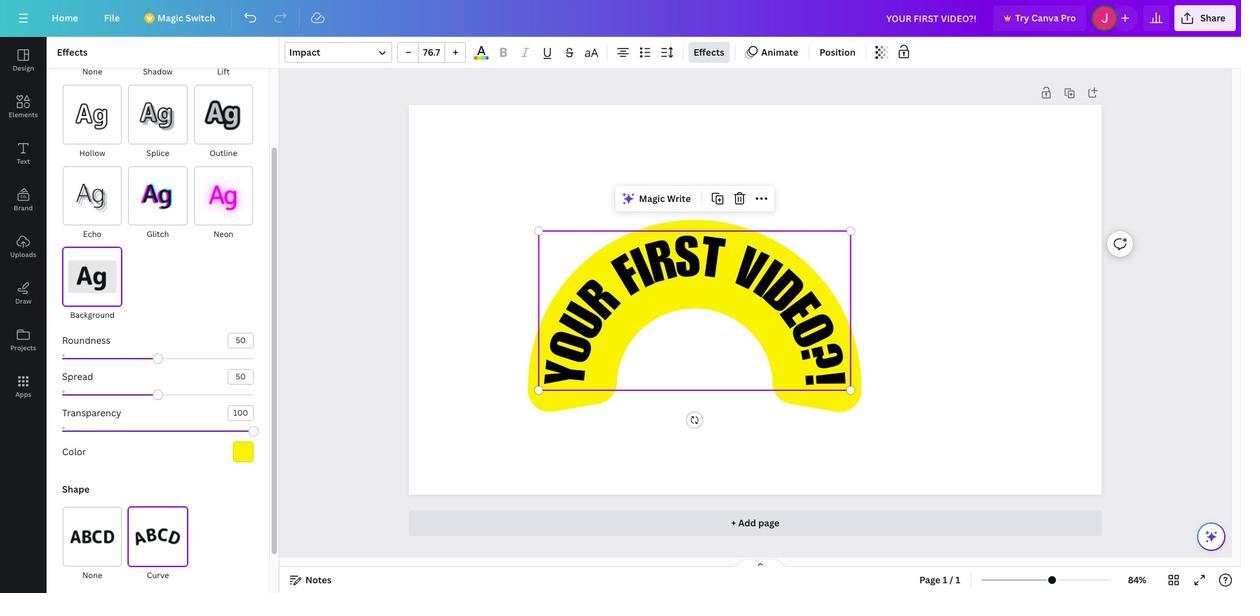 Task type: locate. For each thing, give the bounding box(es) containing it.
impact
[[289, 46, 320, 58]]

group
[[398, 42, 466, 63]]

effects inside dropdown button
[[694, 46, 725, 58]]

0 vertical spatial none
[[82, 66, 102, 77]]

1 right /
[[956, 574, 961, 586]]

effects left the 'animate' popup button
[[694, 46, 725, 58]]

1 vertical spatial magic
[[639, 192, 665, 204]]

1 horizontal spatial 1
[[956, 574, 961, 586]]

canva
[[1032, 12, 1059, 24]]

show pages image
[[730, 558, 792, 568]]

try canva pro
[[1016, 12, 1077, 24]]

magic left write
[[639, 192, 665, 204]]

none
[[82, 66, 102, 77], [82, 570, 102, 581]]

none inside shape element
[[82, 570, 102, 581]]

1 vertical spatial none
[[82, 570, 102, 581]]

position
[[820, 46, 856, 58]]

file button
[[94, 5, 130, 31]]

roundness
[[62, 334, 110, 347]]

0 vertical spatial magic
[[157, 12, 184, 24]]

curve
[[147, 570, 169, 581]]

1 horizontal spatial magic
[[639, 192, 665, 204]]

notes button
[[285, 570, 337, 590]]

0 vertical spatial none button
[[62, 3, 123, 79]]

#ffed00 image
[[233, 442, 254, 463], [233, 442, 254, 463]]

design
[[13, 63, 34, 73]]

0 horizontal spatial effects
[[57, 46, 88, 58]]

impact button
[[285, 42, 392, 63]]

canva assistant image
[[1204, 529, 1220, 545]]

page
[[759, 517, 780, 529]]

1 left /
[[943, 574, 948, 586]]

elements button
[[0, 84, 47, 130]]

brand
[[14, 203, 33, 212]]

write
[[668, 192, 691, 204]]

1 effects from the left
[[57, 46, 88, 58]]

2 1 from the left
[[956, 574, 961, 586]]

none button inside shape element
[[62, 507, 123, 582]]

try
[[1016, 12, 1030, 24]]

shadow
[[143, 66, 173, 77]]

shape element
[[62, 483, 254, 593]]

1 1 from the left
[[943, 574, 948, 586]]

i right t
[[743, 258, 785, 311]]

magic
[[157, 12, 184, 24], [639, 192, 665, 204]]

magic left switch
[[157, 12, 184, 24]]

1 none from the top
[[82, 66, 102, 77]]

switch
[[186, 12, 215, 24]]

none button
[[62, 3, 123, 79], [62, 507, 123, 582]]

Spread text field
[[229, 370, 253, 384]]

?
[[785, 340, 846, 378]]

share
[[1201, 12, 1226, 24]]

f
[[610, 253, 654, 310]]

notes
[[306, 574, 332, 586]]

echo button
[[62, 166, 123, 242]]

spread
[[62, 371, 93, 383]]

main menu bar
[[0, 0, 1242, 37]]

projects
[[10, 343, 36, 352]]

projects button
[[0, 317, 47, 363]]

2 effects from the left
[[694, 46, 725, 58]]

s
[[674, 235, 702, 293]]

pro
[[1062, 12, 1077, 24]]

position button
[[815, 42, 861, 63]]

color range image
[[475, 56, 489, 60]]

+
[[732, 517, 737, 529]]

u
[[558, 299, 620, 351]]

magic for magic write
[[639, 192, 665, 204]]

magic write button
[[619, 188, 696, 209]]

text button
[[0, 130, 47, 177]]

apps button
[[0, 363, 47, 410]]

t
[[697, 236, 727, 294]]

s t
[[674, 235, 727, 294]]

file
[[104, 12, 120, 24]]

1 horizontal spatial r
[[644, 238, 683, 298]]

shadow button
[[128, 3, 188, 79]]

/
[[950, 574, 954, 586]]

outline button
[[193, 84, 254, 160]]

glitch button
[[128, 166, 188, 242]]

try canva pro button
[[994, 5, 1087, 31]]

magic inside main menu bar
[[157, 12, 184, 24]]

1 horizontal spatial effects
[[694, 46, 725, 58]]

i left s at the top of the page
[[629, 246, 662, 302]]

effects
[[57, 46, 88, 58], [694, 46, 725, 58]]

draw
[[15, 297, 31, 306]]

design button
[[0, 37, 47, 84]]

o
[[776, 310, 838, 358], [548, 328, 609, 371]]

0 horizontal spatial magic
[[157, 12, 184, 24]]

1
[[943, 574, 948, 586], [956, 574, 961, 586]]

0 horizontal spatial 1
[[943, 574, 948, 586]]

share button
[[1175, 5, 1237, 31]]

effects down the home link
[[57, 46, 88, 58]]

1 vertical spatial none button
[[62, 507, 123, 582]]

r
[[644, 238, 683, 298], [575, 276, 634, 332]]

neon button
[[193, 166, 254, 242]]

hollow
[[79, 147, 105, 158]]

2 none button from the top
[[62, 507, 123, 582]]

2 none from the top
[[82, 570, 102, 581]]

i
[[629, 246, 662, 302], [743, 258, 785, 311]]

1 none button from the top
[[62, 3, 123, 79]]

Transparency text field
[[229, 406, 253, 420]]

!
[[790, 371, 847, 388]]



Task type: vqa. For each thing, say whether or not it's contained in the screenshot.
The Topic image
no



Task type: describe. For each thing, give the bounding box(es) containing it.
+ add page
[[732, 517, 780, 529]]

uploads button
[[0, 223, 47, 270]]

neon
[[214, 229, 234, 240]]

text
[[17, 157, 30, 166]]

echo
[[83, 229, 102, 240]]

none button for curve button
[[62, 507, 123, 582]]

transparency
[[62, 407, 121, 419]]

84%
[[1129, 574, 1147, 586]]

– – number field
[[423, 46, 441, 58]]

v
[[724, 245, 771, 306]]

lift button
[[193, 3, 254, 79]]

1 horizontal spatial i
[[743, 258, 785, 311]]

page
[[920, 574, 941, 586]]

draw button
[[0, 270, 47, 317]]

magic switch button
[[135, 5, 226, 31]]

curve button
[[128, 507, 188, 582]]

page 1 / 1
[[920, 574, 961, 586]]

none button for shadow button
[[62, 3, 123, 79]]

magic write
[[639, 192, 691, 204]]

glitch
[[147, 229, 169, 240]]

0 horizontal spatial i
[[629, 246, 662, 302]]

0 horizontal spatial r
[[575, 276, 634, 332]]

+ add page button
[[409, 510, 1102, 536]]

apps
[[15, 390, 31, 399]]

hollow button
[[62, 84, 123, 160]]

y
[[544, 359, 602, 390]]

e
[[766, 290, 823, 339]]

home link
[[41, 5, 89, 31]]

uploads
[[10, 250, 36, 259]]

magic switch
[[157, 12, 215, 24]]

splice
[[147, 147, 169, 158]]

84% button
[[1117, 570, 1159, 590]]

home
[[52, 12, 78, 24]]

effects button
[[689, 42, 730, 63]]

background button
[[62, 247, 123, 323]]

color
[[62, 446, 86, 458]]

Roundness text field
[[229, 334, 253, 348]]

d
[[751, 267, 808, 326]]

lift
[[217, 66, 230, 77]]

outline
[[210, 147, 237, 158]]

animate
[[762, 46, 799, 58]]

shape
[[62, 483, 90, 496]]

background
[[70, 310, 115, 321]]

splice button
[[128, 84, 188, 160]]

Design title text field
[[876, 5, 989, 31]]

side panel tab list
[[0, 37, 47, 410]]

elements
[[9, 110, 38, 119]]

add
[[739, 517, 757, 529]]

magic for magic switch
[[157, 12, 184, 24]]

1 horizontal spatial o
[[776, 310, 838, 358]]

animate button
[[741, 42, 804, 63]]

0 horizontal spatial o
[[548, 328, 609, 371]]

brand button
[[0, 177, 47, 223]]



